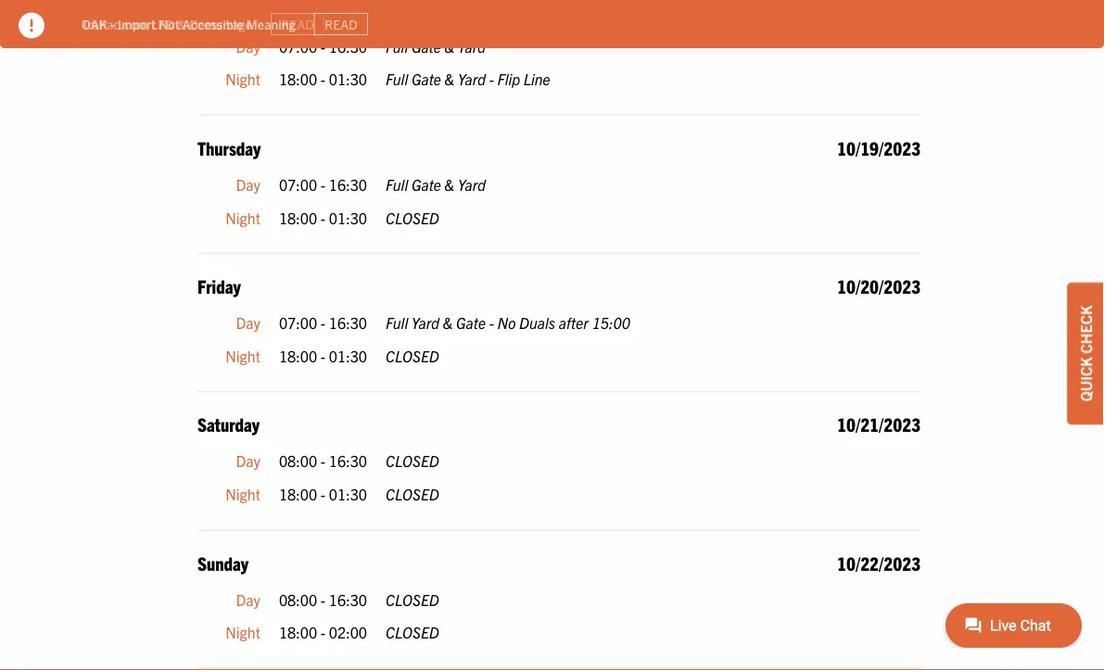 Task type: describe. For each thing, give the bounding box(es) containing it.
oak
[[82, 15, 107, 32]]

10/22/2023
[[837, 552, 921, 575]]

full gate & yard - flip line
[[386, 70, 550, 89]]

oak - import not accessible meaning
[[82, 15, 295, 32]]

18:00 for thursday
[[279, 208, 317, 227]]

day for saturday
[[236, 452, 260, 471]]

18:00 - 01:30 for saturday
[[279, 485, 367, 504]]

sunday
[[197, 552, 249, 575]]

night for saturday
[[226, 485, 260, 504]]

18:00 for friday
[[279, 347, 317, 365]]

08:00 - 16:30 for sunday
[[279, 590, 367, 609]]

full yard & gate - no duals after 15:00
[[386, 314, 630, 332]]

line
[[524, 70, 550, 89]]

16:30 for sunday
[[329, 590, 367, 609]]

solid image
[[19, 13, 45, 38]]

full gate & yard for closed
[[386, 175, 486, 194]]

night for thursday
[[226, 208, 260, 227]]

18:00 - 01:30 for thursday
[[279, 208, 367, 227]]

4 full from the top
[[386, 314, 408, 332]]

10/20/2023
[[837, 275, 921, 298]]

no
[[498, 314, 516, 332]]

flip
[[498, 70, 520, 89]]

trapac.com
[[82, 15, 148, 32]]

lfd
[[151, 15, 174, 32]]

closed for sunday
[[386, 623, 439, 642]]

closed for thursday
[[386, 208, 439, 227]]

15:00
[[592, 314, 630, 332]]

check
[[1077, 306, 1095, 354]]

read link for oak - import not accessible meaning
[[314, 13, 368, 35]]

01:30 for thursday
[[329, 208, 367, 227]]

trapac.com lfd & demurrage
[[82, 15, 252, 32]]

18:00 - 01:30 for friday
[[279, 347, 367, 365]]

read for trapac.com lfd & demurrage
[[281, 16, 314, 32]]

demurrage
[[189, 15, 252, 32]]

2 full from the top
[[386, 70, 408, 89]]

16:30 for saturday
[[329, 452, 367, 471]]

day for thursday
[[236, 175, 260, 194]]

02:00
[[329, 623, 367, 642]]

1 full from the top
[[386, 37, 408, 56]]

08:00 for saturday
[[279, 452, 317, 471]]

07:00 - 16:30 for friday
[[279, 314, 367, 332]]

5 closed from the top
[[386, 590, 439, 609]]



Task type: vqa. For each thing, say whether or not it's contained in the screenshot.


Task type: locate. For each thing, give the bounding box(es) containing it.
2 18:00 - 01:30 from the top
[[279, 208, 367, 227]]

3 07:00 - 16:30 from the top
[[279, 314, 367, 332]]

6 closed from the top
[[386, 623, 439, 642]]

07:00 for friday
[[279, 314, 317, 332]]

1 vertical spatial full gate & yard
[[386, 175, 486, 194]]

full
[[386, 37, 408, 56], [386, 70, 408, 89], [386, 175, 408, 194], [386, 314, 408, 332]]

08:00 for sunday
[[279, 590, 317, 609]]

closed for friday
[[386, 347, 439, 365]]

2 closed from the top
[[386, 347, 439, 365]]

day down friday
[[236, 314, 260, 332]]

1 07:00 - 16:30 from the top
[[279, 37, 367, 56]]

07:00 - 16:30
[[279, 37, 367, 56], [279, 175, 367, 194], [279, 314, 367, 332]]

4 01:30 from the top
[[329, 485, 367, 504]]

read link for trapac.com lfd & demurrage
[[271, 13, 325, 35]]

4 night from the top
[[226, 485, 260, 504]]

saturday
[[197, 413, 260, 436]]

night down demurrage
[[226, 70, 260, 89]]

0 vertical spatial full gate & yard
[[386, 37, 486, 56]]

16:30
[[329, 37, 367, 56], [329, 175, 367, 194], [329, 314, 367, 332], [329, 452, 367, 471], [329, 590, 367, 609]]

-
[[110, 15, 115, 32], [321, 37, 326, 56], [321, 70, 326, 89], [489, 70, 494, 89], [321, 175, 326, 194], [321, 208, 326, 227], [321, 314, 326, 332], [489, 314, 494, 332], [321, 347, 326, 365], [321, 452, 326, 471], [321, 485, 326, 504], [321, 590, 326, 609], [321, 623, 326, 642]]

closed for saturday
[[386, 485, 439, 504]]

16:30 for thursday
[[329, 175, 367, 194]]

18:00 for sunday
[[279, 623, 317, 642]]

not
[[159, 15, 180, 32]]

5 night from the top
[[226, 623, 260, 642]]

1 vertical spatial 08:00 - 16:30
[[279, 590, 367, 609]]

friday
[[197, 275, 241, 298]]

5 18:00 from the top
[[279, 623, 317, 642]]

0 vertical spatial 07:00 - 16:30
[[279, 37, 367, 56]]

read right meaning
[[325, 16, 357, 32]]

18:00 - 01:30
[[279, 70, 367, 89], [279, 208, 367, 227], [279, 347, 367, 365], [279, 485, 367, 504]]

1 vertical spatial 07:00 - 16:30
[[279, 175, 367, 194]]

0 vertical spatial 08:00 - 16:30
[[279, 452, 367, 471]]

import
[[118, 15, 156, 32]]

1 night from the top
[[226, 70, 260, 89]]

1 07:00 from the top
[[279, 37, 317, 56]]

0 vertical spatial 08:00
[[279, 452, 317, 471]]

3 01:30 from the top
[[329, 347, 367, 365]]

night for sunday
[[226, 623, 260, 642]]

3 16:30 from the top
[[329, 314, 367, 332]]

3 18:00 from the top
[[279, 347, 317, 365]]

1 day from the top
[[236, 37, 260, 56]]

night
[[226, 70, 260, 89], [226, 208, 260, 227], [226, 347, 260, 365], [226, 485, 260, 504], [226, 623, 260, 642]]

1 full gate & yard from the top
[[386, 37, 486, 56]]

01:30 for saturday
[[329, 485, 367, 504]]

quick check link
[[1067, 282, 1104, 425]]

5 16:30 from the top
[[329, 590, 367, 609]]

2 read from the left
[[325, 16, 357, 32]]

1 horizontal spatial read
[[325, 16, 357, 32]]

read
[[281, 16, 314, 32], [325, 16, 357, 32]]

16:30 for friday
[[329, 314, 367, 332]]

read link right meaning
[[314, 13, 368, 35]]

yard
[[458, 37, 486, 56], [458, 70, 486, 89], [458, 175, 486, 194], [412, 314, 440, 332]]

10/21/2023
[[837, 413, 921, 436]]

01:30 for friday
[[329, 347, 367, 365]]

day down "thursday"
[[236, 175, 260, 194]]

2 night from the top
[[226, 208, 260, 227]]

read link right demurrage
[[271, 13, 325, 35]]

meaning
[[246, 15, 295, 32]]

07:00
[[279, 37, 317, 56], [279, 175, 317, 194], [279, 314, 317, 332]]

07:00 for thursday
[[279, 175, 317, 194]]

night up saturday
[[226, 347, 260, 365]]

gate
[[412, 37, 441, 56], [412, 70, 441, 89], [412, 175, 441, 194], [456, 314, 486, 332]]

3 18:00 - 01:30 from the top
[[279, 347, 367, 365]]

night down sunday
[[226, 623, 260, 642]]

3 night from the top
[[226, 347, 260, 365]]

07:00 - 16:30 for thursday
[[279, 175, 367, 194]]

1 08:00 from the top
[[279, 452, 317, 471]]

read right demurrage
[[281, 16, 314, 32]]

2 read link from the left
[[314, 13, 368, 35]]

4 18:00 from the top
[[279, 485, 317, 504]]

2 full gate & yard from the top
[[386, 175, 486, 194]]

night down saturday
[[226, 485, 260, 504]]

3 day from the top
[[236, 314, 260, 332]]

3 closed from the top
[[386, 452, 439, 471]]

closed
[[386, 208, 439, 227], [386, 347, 439, 365], [386, 452, 439, 471], [386, 485, 439, 504], [386, 590, 439, 609], [386, 623, 439, 642]]

accessible
[[183, 15, 243, 32]]

2 07:00 from the top
[[279, 175, 317, 194]]

1 18:00 from the top
[[279, 70, 317, 89]]

0 horizontal spatial read
[[281, 16, 314, 32]]

4 day from the top
[[236, 452, 260, 471]]

08:00 - 16:30 for saturday
[[279, 452, 367, 471]]

18:00 for saturday
[[279, 485, 317, 504]]

2 08:00 - 16:30 from the top
[[279, 590, 367, 609]]

after
[[559, 314, 589, 332]]

2 day from the top
[[236, 175, 260, 194]]

thursday
[[197, 137, 261, 160]]

night down "thursday"
[[226, 208, 260, 227]]

18:00 - 02:00
[[279, 623, 367, 642]]

4 16:30 from the top
[[329, 452, 367, 471]]

duals
[[519, 314, 556, 332]]

01:30
[[329, 70, 367, 89], [329, 208, 367, 227], [329, 347, 367, 365], [329, 485, 367, 504]]

2 vertical spatial 07:00
[[279, 314, 317, 332]]

day down saturday
[[236, 452, 260, 471]]

night for friday
[[226, 347, 260, 365]]

08:00
[[279, 452, 317, 471], [279, 590, 317, 609]]

full gate & yard
[[386, 37, 486, 56], [386, 175, 486, 194]]

1 vertical spatial 07:00
[[279, 175, 317, 194]]

1 01:30 from the top
[[329, 70, 367, 89]]

1 18:00 - 01:30 from the top
[[279, 70, 367, 89]]

10/19/2023
[[837, 137, 921, 160]]

day
[[236, 37, 260, 56], [236, 175, 260, 194], [236, 314, 260, 332], [236, 452, 260, 471], [236, 590, 260, 609]]

1 closed from the top
[[386, 208, 439, 227]]

day for sunday
[[236, 590, 260, 609]]

1 read link from the left
[[271, 13, 325, 35]]

18:00
[[279, 70, 317, 89], [279, 208, 317, 227], [279, 347, 317, 365], [279, 485, 317, 504], [279, 623, 317, 642]]

08:00 - 16:30
[[279, 452, 367, 471], [279, 590, 367, 609]]

1 vertical spatial 08:00
[[279, 590, 317, 609]]

full gate & yard for full gate & yard - flip line
[[386, 37, 486, 56]]

quick check
[[1077, 306, 1095, 402]]

3 full from the top
[[386, 175, 408, 194]]

day down sunday
[[236, 590, 260, 609]]

5 day from the top
[[236, 590, 260, 609]]

1 read from the left
[[281, 16, 314, 32]]

2 08:00 from the top
[[279, 590, 317, 609]]

day for friday
[[236, 314, 260, 332]]

2 07:00 - 16:30 from the top
[[279, 175, 367, 194]]

2 vertical spatial 07:00 - 16:30
[[279, 314, 367, 332]]

0 vertical spatial 07:00
[[279, 37, 317, 56]]

2 18:00 from the top
[[279, 208, 317, 227]]

3 07:00 from the top
[[279, 314, 317, 332]]

read for oak - import not accessible meaning
[[325, 16, 357, 32]]

2 01:30 from the top
[[329, 208, 367, 227]]

quick
[[1077, 357, 1095, 402]]

read link
[[271, 13, 325, 35], [314, 13, 368, 35]]

2 16:30 from the top
[[329, 175, 367, 194]]

day down meaning
[[236, 37, 260, 56]]

4 closed from the top
[[386, 485, 439, 504]]

&
[[177, 15, 186, 32], [445, 37, 455, 56], [445, 70, 455, 89], [445, 175, 455, 194], [443, 314, 453, 332]]

1 16:30 from the top
[[329, 37, 367, 56]]

1 08:00 - 16:30 from the top
[[279, 452, 367, 471]]

4 18:00 - 01:30 from the top
[[279, 485, 367, 504]]



